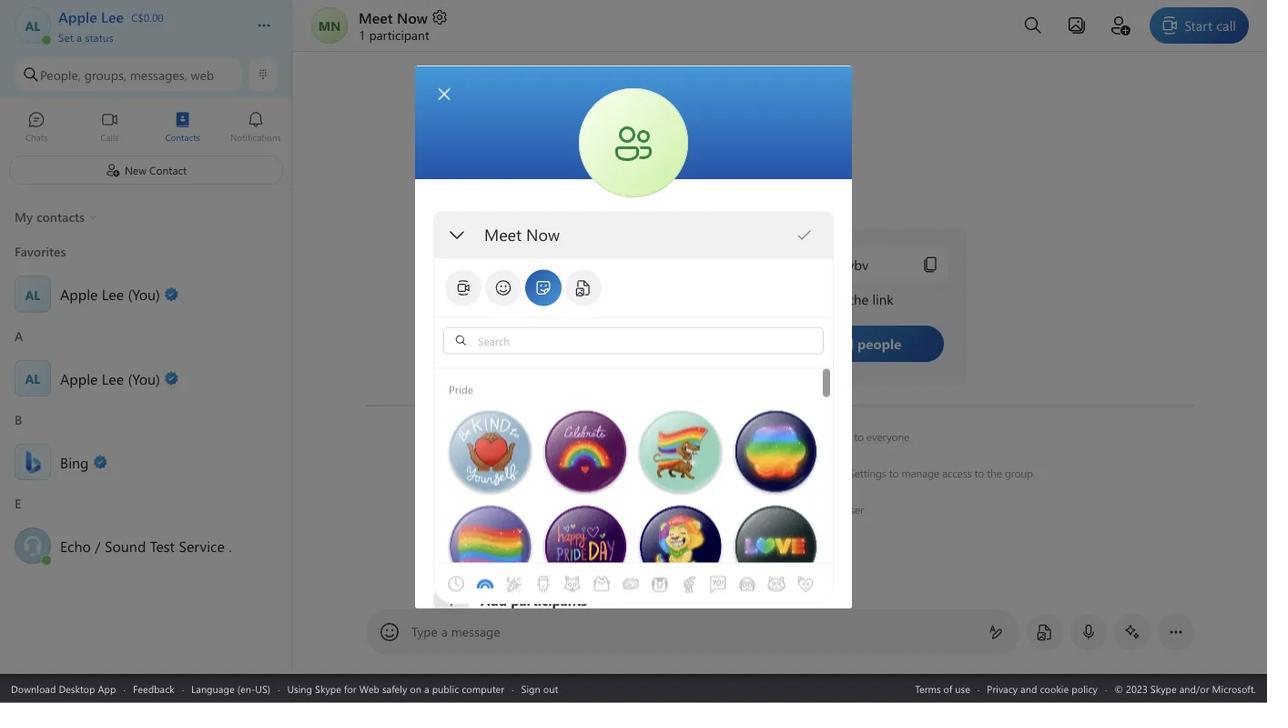Task type: locate. For each thing, give the bounding box(es) containing it.
0 horizontal spatial the
[[748, 430, 763, 444]]

(you) up "b" group on the left of the page
[[128, 369, 160, 388]]

b group
[[0, 406, 292, 489]]

privacy and cookie policy link
[[987, 682, 1098, 696]]

0 vertical spatial apple lee (you)
[[60, 285, 160, 304]]

echo
[[60, 536, 91, 556]]

terms of use link
[[915, 682, 971, 696]]

the left group.
[[987, 466, 1002, 481]]

bing
[[60, 453, 89, 472]]

using skype for web safely on a public computer link
[[287, 682, 505, 696]]

apple for enabled joining this conversation using a link. go to group settings to manage access to the group.
[[525, 466, 553, 481]]

made
[[719, 430, 745, 444]]

apple lee updated their role to user
[[697, 503, 864, 517]]

to right access
[[975, 466, 984, 481]]

(you) inside favorites group
[[128, 285, 160, 304]]

tab list down the user
[[442, 539, 1267, 630]]

language (en-us) link
[[191, 682, 270, 696]]

1 vertical spatial the
[[987, 466, 1002, 481]]

1 horizontal spatial the
[[987, 466, 1002, 481]]

tab list
[[0, 103, 292, 153], [443, 268, 819, 308], [442, 539, 1267, 630]]

chat
[[766, 430, 785, 444]]

apple lee (you) up "b" group on the left of the page
[[60, 369, 160, 388]]

now
[[397, 7, 428, 27]]

everyone
[[867, 430, 910, 444]]

a right type
[[441, 624, 448, 641]]

lee up a group
[[102, 285, 124, 304]]

(you)
[[128, 285, 160, 304], [128, 369, 160, 388]]

lee left updated
[[727, 503, 743, 517]]

1 apple lee (you) from the top
[[60, 285, 160, 304]]

a
[[76, 30, 82, 44], [758, 466, 764, 481], [441, 624, 448, 641], [424, 682, 429, 696]]

apple lee has made the chat history visible to everyone
[[651, 430, 910, 444]]

lee
[[102, 285, 124, 304], [102, 369, 124, 388], [681, 430, 697, 444], [555, 466, 571, 481], [727, 503, 743, 517]]

set
[[58, 30, 73, 44]]

0 vertical spatial tab list
[[0, 103, 292, 153]]

status
[[85, 30, 113, 44]]

for
[[344, 682, 357, 696]]

download desktop app
[[11, 682, 116, 696]]

apple lee (you) for a group
[[60, 369, 160, 388]]

echo / sound test service .
[[60, 536, 232, 556]]

app
[[98, 682, 116, 696]]

lee up "b" group on the left of the page
[[102, 369, 124, 388]]

terms of use
[[915, 682, 971, 696]]

link.
[[767, 466, 785, 481]]

you
[[653, 263, 672, 277]]

tab list up "search" text field
[[443, 268, 819, 308]]

to
[[854, 430, 864, 444], [805, 466, 814, 481], [889, 466, 899, 481], [975, 466, 984, 481], [832, 503, 842, 517]]

1 vertical spatial apple lee (you)
[[60, 369, 160, 388]]

2 (you) from the top
[[128, 369, 160, 388]]

.
[[229, 536, 232, 556]]

(you) for favorites group
[[128, 285, 160, 304]]

(you) inside a group
[[128, 369, 160, 388]]

0 vertical spatial the
[[748, 430, 763, 444]]

apple lee enabled joining this conversation using a link. go to group settings to manage access to the group.
[[525, 466, 1035, 481]]

2 apple lee (you) from the top
[[60, 369, 160, 388]]

sign
[[521, 682, 541, 696]]

apple lee (you) up a group
[[60, 285, 160, 304]]

to right role
[[832, 503, 842, 517]]

Type a message text field
[[412, 624, 974, 642]]

a group
[[0, 322, 292, 406]]

the
[[748, 430, 763, 444], [987, 466, 1002, 481]]

policy
[[1072, 682, 1098, 696]]

apple for updated their role to user
[[697, 503, 724, 517]]

this
[[649, 466, 666, 481]]

Search text field
[[473, 333, 819, 349]]

apple lee (you) for favorites group
[[60, 285, 160, 304]]

apple
[[60, 285, 98, 304], [60, 369, 98, 388], [651, 430, 678, 444], [525, 466, 553, 481], [697, 503, 724, 517]]

lee for updated their role to user
[[727, 503, 743, 517]]

meet
[[359, 7, 393, 27]]

None text field
[[483, 224, 796, 244]]

feedback link
[[133, 682, 175, 696]]

out
[[543, 682, 558, 696]]

lee for has made the chat history visible to everyone
[[681, 430, 697, 444]]

role
[[811, 503, 829, 517]]

to right the go
[[805, 466, 814, 481]]

created
[[595, 263, 635, 277]]

/
[[95, 536, 101, 556]]

access
[[942, 466, 972, 481]]

sign out
[[521, 682, 558, 696]]

a right set
[[76, 30, 82, 44]]

apple lee (you) inside favorites group
[[60, 285, 160, 304]]

us)
[[255, 682, 270, 696]]

1 (you) from the top
[[128, 285, 160, 304]]

public
[[432, 682, 459, 696]]

to right settings
[[889, 466, 899, 481]]

tab list down messages,
[[0, 103, 292, 153]]

a left link. on the right bottom
[[758, 466, 764, 481]]

apple lee (you) inside a group
[[60, 369, 160, 388]]

(you) up a group
[[128, 285, 160, 304]]

set a status
[[58, 30, 113, 44]]

(en-
[[237, 682, 255, 696]]

cookie
[[1040, 682, 1069, 696]]

language
[[191, 682, 235, 696]]

lee left has
[[681, 430, 697, 444]]

updated
[[746, 503, 785, 517]]

lee left "enabled"
[[555, 466, 571, 481]]

the left chat
[[748, 430, 763, 444]]

0 vertical spatial (you)
[[128, 285, 160, 304]]

using
[[287, 682, 312, 696]]

privacy
[[987, 682, 1018, 696]]

1 vertical spatial (you)
[[128, 369, 160, 388]]

apple lee (you)
[[60, 285, 160, 304], [60, 369, 160, 388]]



Task type: vqa. For each thing, say whether or not it's contained in the screenshot.
bottommost just
no



Task type: describe. For each thing, give the bounding box(es) containing it.
people, groups, messages, web
[[40, 66, 214, 83]]

lee for enabled joining this conversation using a link. go to group settings to manage access to the group.
[[555, 466, 571, 481]]

desktop
[[59, 682, 95, 696]]

feedback
[[133, 682, 175, 696]]

sound
[[105, 536, 146, 556]]

people, groups, messages, web button
[[15, 58, 241, 91]]

skype
[[315, 682, 341, 696]]

messages,
[[130, 66, 187, 83]]

set a status button
[[58, 25, 239, 44]]

favorites group
[[0, 237, 292, 322]]

to right visible
[[854, 430, 864, 444]]

groups,
[[84, 66, 126, 83]]

(you) for a group
[[128, 369, 160, 388]]

history
[[788, 430, 820, 444]]

by
[[638, 263, 650, 277]]

group
[[817, 466, 846, 481]]

a inside button
[[76, 30, 82, 44]]

download desktop app link
[[11, 682, 116, 696]]

language (en-us)
[[191, 682, 270, 696]]

sign out link
[[521, 682, 558, 696]]

terms
[[915, 682, 941, 696]]

2 vertical spatial tab list
[[442, 539, 1267, 630]]

created by you
[[595, 263, 672, 277]]

settings
[[849, 466, 886, 481]]

type a message
[[412, 624, 500, 641]]

privacy and cookie policy
[[987, 682, 1098, 696]]

of
[[944, 682, 953, 696]]

service
[[179, 536, 225, 556]]

conversation
[[668, 466, 728, 481]]

and
[[1021, 682, 1037, 696]]

use
[[955, 682, 971, 696]]

apple inside favorites group
[[60, 285, 98, 304]]

on
[[410, 682, 422, 696]]

meet now button
[[359, 7, 449, 27]]

test
[[150, 536, 175, 556]]

manage
[[902, 466, 940, 481]]

using skype for web safely on a public computer
[[287, 682, 505, 696]]

joining
[[614, 466, 646, 481]]

lee inside favorites group
[[102, 285, 124, 304]]

has
[[700, 430, 716, 444]]

user
[[844, 503, 864, 517]]

enabled
[[574, 466, 612, 481]]

download
[[11, 682, 56, 696]]

web
[[191, 66, 214, 83]]

a right on
[[424, 682, 429, 696]]

type
[[412, 624, 438, 641]]

apple inside a group
[[60, 369, 98, 388]]

message
[[451, 624, 500, 641]]

safely
[[382, 682, 407, 696]]

their
[[787, 503, 809, 517]]

e group
[[0, 489, 292, 573]]

Share group via link checkbox
[[788, 293, 834, 335]]

using
[[730, 466, 756, 481]]

computer
[[462, 682, 505, 696]]

lee inside a group
[[102, 369, 124, 388]]

meet now
[[359, 7, 428, 27]]

group.
[[1005, 466, 1035, 481]]

visible
[[823, 430, 851, 444]]

1 vertical spatial tab list
[[443, 268, 819, 308]]

go
[[788, 466, 802, 481]]

apple for has made the chat history visible to everyone
[[651, 430, 678, 444]]

people,
[[40, 66, 81, 83]]

web
[[359, 682, 380, 696]]



